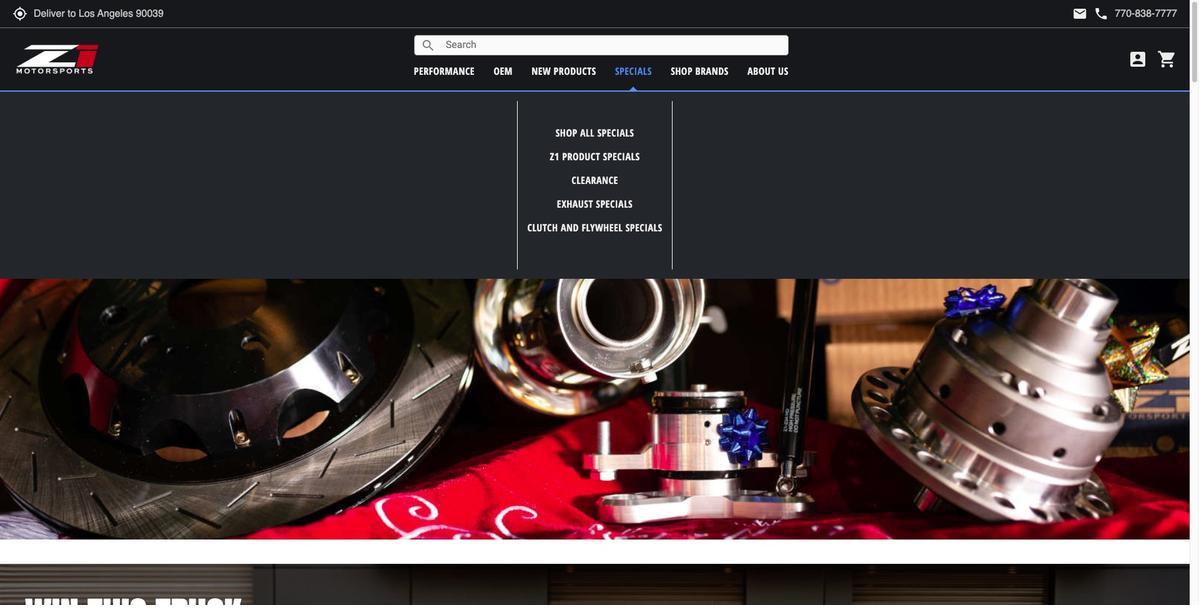 Task type: vqa. For each thing, say whether or not it's contained in the screenshot.
Bolt
no



Task type: locate. For each thing, give the bounding box(es) containing it.
shop all specials link
[[556, 126, 634, 140]]

shop brands
[[671, 64, 729, 78]]

specials link
[[615, 64, 652, 78]]

specials
[[597, 126, 634, 140], [603, 150, 640, 164], [596, 197, 633, 211], [626, 221, 663, 235]]

shopping:
[[572, 97, 618, 109]]

specials right flywheel at the top of the page
[[626, 221, 663, 235]]

shopping_cart
[[1158, 49, 1178, 69]]

performance
[[414, 64, 475, 78]]

about
[[748, 64, 776, 78]]

brands
[[696, 64, 729, 78]]

oem link
[[494, 64, 513, 78]]

mail phone
[[1073, 6, 1109, 21]]

0 horizontal spatial shop
[[556, 126, 578, 140]]

shopping_cart link
[[1155, 49, 1178, 69]]

z1 product specials link
[[550, 150, 640, 164]]

1 vertical spatial shop
[[556, 126, 578, 140]]

350z
[[621, 97, 645, 109]]

search
[[421, 38, 436, 53]]

0 vertical spatial shop
[[671, 64, 693, 78]]

phone
[[1094, 6, 1109, 21]]

clutch
[[528, 221, 558, 235]]

shop for shop brands
[[671, 64, 693, 78]]

shop left all
[[556, 126, 578, 140]]

account_box
[[1128, 49, 1148, 69]]

phone link
[[1094, 6, 1178, 21]]

clearance
[[572, 174, 618, 187]]

currently
[[527, 97, 569, 109]]

about us
[[748, 64, 789, 78]]

and
[[561, 221, 579, 235]]

1 horizontal spatial shop
[[671, 64, 693, 78]]

specials
[[615, 64, 652, 78]]

shop
[[671, 64, 693, 78], [556, 126, 578, 140]]

Search search field
[[436, 36, 788, 55]]

model)
[[681, 97, 706, 109]]

clearance link
[[572, 174, 618, 187]]

'tis the season spread some cheer with our massive selection of z1 products image
[[0, 116, 1190, 540]]

shop left "brands"
[[671, 64, 693, 78]]

oem
[[494, 64, 513, 78]]



Task type: describe. For each thing, give the bounding box(es) containing it.
(change
[[650, 97, 678, 109]]

us
[[778, 64, 789, 78]]

(change model) link
[[650, 97, 706, 109]]

clutch and flywheel specials link
[[528, 221, 663, 235]]

shop brands link
[[671, 64, 729, 78]]

new products
[[532, 64, 596, 78]]

specials right all
[[597, 126, 634, 140]]

performance link
[[414, 64, 475, 78]]

my_location
[[12, 6, 27, 21]]

product
[[562, 150, 600, 164]]

new
[[532, 64, 551, 78]]

account_box link
[[1125, 49, 1151, 69]]

new products link
[[532, 64, 596, 78]]

shop for shop all specials
[[556, 126, 578, 140]]

exhaust specials
[[557, 197, 633, 211]]

currently shopping: 350z (change model)
[[527, 97, 706, 109]]

win this truck shop now to get automatically entered image
[[0, 565, 1190, 606]]

shop all specials
[[556, 126, 634, 140]]

z1
[[550, 150, 560, 164]]

all
[[580, 126, 595, 140]]

z1 product specials
[[550, 150, 640, 164]]

z1 motorsports logo image
[[16, 44, 100, 75]]

products
[[554, 64, 596, 78]]

exhaust specials link
[[557, 197, 633, 211]]

flywheel
[[582, 221, 623, 235]]

exhaust
[[557, 197, 593, 211]]

mail link
[[1073, 6, 1088, 21]]

specials up 'clearance' link
[[603, 150, 640, 164]]

specials up flywheel at the top of the page
[[596, 197, 633, 211]]

about us link
[[748, 64, 789, 78]]

clutch and flywheel specials
[[528, 221, 663, 235]]

mail
[[1073, 6, 1088, 21]]



